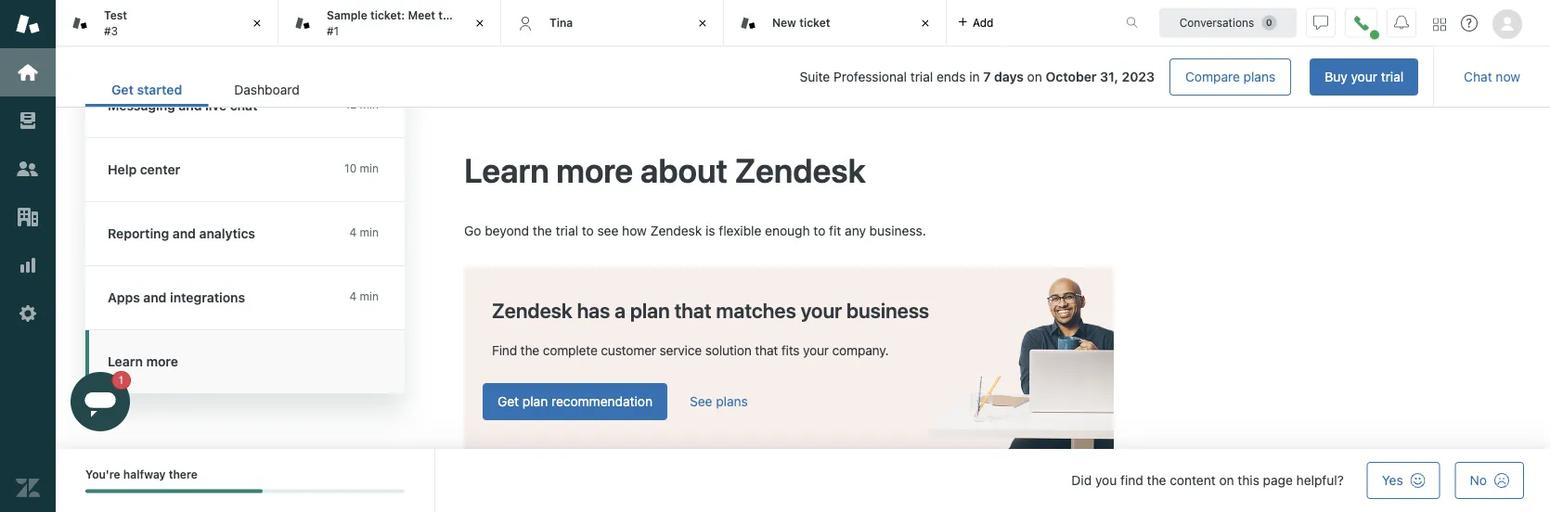 Task type: locate. For each thing, give the bounding box(es) containing it.
0 horizontal spatial close image
[[248, 14, 267, 33]]

0 horizontal spatial plans
[[716, 394, 748, 409]]

2023
[[1122, 69, 1155, 85]]

1 horizontal spatial get
[[498, 394, 519, 409]]

0 vertical spatial zendesk
[[735, 150, 866, 189]]

dashboard
[[234, 82, 300, 98]]

zendesk
[[735, 150, 866, 189], [651, 223, 702, 238], [492, 298, 573, 322]]

there
[[169, 469, 198, 482]]

in
[[970, 69, 980, 85]]

0 vertical spatial 4
[[350, 226, 357, 239]]

1 horizontal spatial that
[[755, 343, 778, 358]]

zendesk products image
[[1434, 18, 1447, 31]]

meet
[[408, 9, 436, 22]]

find the complete customer service solution that fits your company.
[[492, 343, 889, 358]]

1 vertical spatial that
[[755, 343, 778, 358]]

fit
[[830, 223, 842, 238]]

close image left new
[[694, 14, 712, 33]]

plans inside see plans button
[[716, 394, 748, 409]]

content
[[1170, 473, 1216, 489]]

1 vertical spatial 4
[[350, 290, 357, 303]]

learn up "beyond"
[[464, 150, 550, 189]]

4 for reporting and analytics
[[350, 226, 357, 239]]

0 horizontal spatial learn
[[108, 354, 143, 370]]

find
[[492, 343, 517, 358]]

1 horizontal spatial close image
[[917, 14, 935, 33]]

1 horizontal spatial plan
[[631, 298, 670, 322]]

messaging
[[108, 98, 175, 113]]

get down find
[[498, 394, 519, 409]]

0 vertical spatial on
[[1028, 69, 1043, 85]]

0 horizontal spatial zendesk
[[492, 298, 573, 322]]

to
[[582, 223, 594, 238], [814, 223, 826, 238]]

company.
[[833, 343, 889, 358]]

4 min for analytics
[[350, 226, 379, 239]]

0 vertical spatial get
[[111, 82, 134, 98]]

chat now
[[1465, 69, 1521, 85]]

1 tab from the left
[[56, 0, 279, 46]]

see plans button
[[690, 394, 748, 410]]

plan inside button
[[523, 394, 548, 409]]

admin image
[[16, 302, 40, 326]]

plans for see plans
[[716, 394, 748, 409]]

0 vertical spatial 4 min
[[350, 226, 379, 239]]

ticket inside tab
[[800, 16, 831, 29]]

to left fit
[[814, 223, 826, 238]]

customers image
[[16, 157, 40, 181]]

service
[[660, 343, 702, 358]]

0 horizontal spatial that
[[675, 298, 712, 322]]

the inside sample ticket: meet the ticket #1
[[439, 9, 456, 22]]

integrations
[[170, 290, 245, 306]]

messaging and live chat
[[108, 98, 258, 113]]

recommendation
[[552, 394, 653, 409]]

2 horizontal spatial trial
[[1382, 69, 1404, 85]]

close image left add dropdown button on the right top of the page
[[917, 14, 935, 33]]

1 horizontal spatial zendesk
[[651, 223, 702, 238]]

zendesk has a plan that matches your business
[[492, 298, 930, 322]]

the inside footer
[[1148, 473, 1167, 489]]

compare
[[1186, 69, 1241, 85]]

section containing compare plans
[[341, 59, 1419, 96]]

0 vertical spatial that
[[675, 298, 712, 322]]

7
[[984, 69, 991, 85]]

tab list
[[85, 72, 326, 107]]

close image inside tina tab
[[694, 14, 712, 33]]

0 vertical spatial learn
[[464, 150, 550, 189]]

1 vertical spatial plan
[[523, 394, 548, 409]]

1 close image from the left
[[248, 14, 267, 33]]

0 horizontal spatial trial
[[556, 223, 579, 238]]

0 vertical spatial your
[[1352, 69, 1378, 85]]

the
[[439, 9, 456, 22], [533, 223, 552, 238], [521, 343, 540, 358], [1148, 473, 1167, 489]]

more down the apps and integrations
[[146, 354, 178, 370]]

ticket
[[459, 9, 490, 22], [800, 16, 831, 29]]

#3
[[104, 24, 118, 37]]

footer
[[56, 450, 1551, 513]]

plans right see
[[716, 394, 748, 409]]

0 horizontal spatial ticket
[[459, 9, 490, 22]]

add button
[[947, 0, 1005, 46]]

matches
[[716, 298, 797, 322]]

2 4 min from the top
[[350, 290, 379, 303]]

get help image
[[1462, 15, 1479, 32]]

2 min from the top
[[360, 162, 379, 175]]

get up messaging
[[111, 82, 134, 98]]

trial down notifications icon
[[1382, 69, 1404, 85]]

1 vertical spatial 4 min
[[350, 290, 379, 303]]

0 horizontal spatial on
[[1028, 69, 1043, 85]]

close image up dashboard "tab"
[[248, 14, 267, 33]]

close image
[[471, 14, 489, 33], [917, 14, 935, 33]]

help center
[[108, 162, 180, 177]]

2 horizontal spatial zendesk
[[735, 150, 866, 189]]

1 horizontal spatial ticket
[[800, 16, 831, 29]]

plans inside compare plans button
[[1244, 69, 1276, 85]]

learn more
[[108, 354, 178, 370]]

2 4 from the top
[[350, 290, 357, 303]]

on right days
[[1028, 69, 1043, 85]]

more inside 'dropdown button'
[[146, 354, 178, 370]]

trial
[[1382, 69, 1404, 85], [911, 69, 934, 85], [556, 223, 579, 238]]

and right apps
[[143, 290, 167, 306]]

min
[[360, 98, 379, 111], [360, 162, 379, 175], [360, 226, 379, 239], [360, 290, 379, 303]]

progress bar image
[[85, 490, 263, 494]]

4 min
[[350, 226, 379, 239], [350, 290, 379, 303]]

1 vertical spatial and
[[173, 226, 196, 241]]

sample ticket: meet the ticket #1
[[327, 9, 490, 37]]

enough
[[765, 223, 810, 238]]

1 horizontal spatial on
[[1220, 473, 1235, 489]]

and left live
[[179, 98, 202, 113]]

a
[[615, 298, 626, 322]]

learn for learn more
[[108, 354, 143, 370]]

suite
[[800, 69, 831, 85]]

1 4 min from the top
[[350, 226, 379, 239]]

0 vertical spatial plans
[[1244, 69, 1276, 85]]

more inside content-title region
[[557, 150, 634, 189]]

your
[[1352, 69, 1378, 85], [801, 298, 843, 322], [803, 343, 829, 358]]

learn down apps
[[108, 354, 143, 370]]

more
[[557, 150, 634, 189], [146, 354, 178, 370]]

0 vertical spatial and
[[179, 98, 202, 113]]

learn inside 'dropdown button'
[[108, 354, 143, 370]]

4
[[350, 226, 357, 239], [350, 290, 357, 303]]

get inside button
[[498, 394, 519, 409]]

zendesk up enough
[[735, 150, 866, 189]]

close image
[[248, 14, 267, 33], [694, 14, 712, 33]]

see plans
[[690, 394, 748, 409]]

that up find the complete customer service solution that fits your company.
[[675, 298, 712, 322]]

2 vertical spatial and
[[143, 290, 167, 306]]

0 vertical spatial more
[[557, 150, 634, 189]]

0 horizontal spatial more
[[146, 354, 178, 370]]

1 horizontal spatial to
[[814, 223, 826, 238]]

new ticket tab
[[724, 0, 947, 46]]

ticket right meet
[[459, 9, 490, 22]]

1 horizontal spatial close image
[[694, 14, 712, 33]]

1 horizontal spatial more
[[557, 150, 634, 189]]

1 vertical spatial learn
[[108, 354, 143, 370]]

business.
[[870, 223, 927, 238]]

business
[[847, 298, 930, 322]]

live
[[205, 98, 227, 113]]

on left this
[[1220, 473, 1235, 489]]

ticket right new
[[800, 16, 831, 29]]

get
[[111, 82, 134, 98], [498, 394, 519, 409]]

trial left ends
[[911, 69, 934, 85]]

chat
[[230, 98, 258, 113]]

1 vertical spatial get
[[498, 394, 519, 409]]

#1
[[327, 24, 339, 37]]

2 vertical spatial zendesk
[[492, 298, 573, 322]]

1 min from the top
[[360, 98, 379, 111]]

0 horizontal spatial close image
[[471, 14, 489, 33]]

zendesk left is
[[651, 223, 702, 238]]

learn more button
[[85, 331, 401, 383]]

more up see
[[557, 150, 634, 189]]

1 vertical spatial plans
[[716, 394, 748, 409]]

footer containing did you find the content on this page helpful?
[[56, 450, 1551, 513]]

and left analytics
[[173, 226, 196, 241]]

compare plans
[[1186, 69, 1276, 85]]

and
[[179, 98, 202, 113], [173, 226, 196, 241], [143, 290, 167, 306]]

1 vertical spatial more
[[146, 354, 178, 370]]

zendesk up find
[[492, 298, 573, 322]]

1 vertical spatial on
[[1220, 473, 1235, 489]]

zendesk support image
[[16, 12, 40, 36]]

days
[[995, 69, 1024, 85]]

1 horizontal spatial plans
[[1244, 69, 1276, 85]]

tab
[[56, 0, 279, 46], [279, 0, 502, 46]]

and for live
[[179, 98, 202, 113]]

plans
[[1244, 69, 1276, 85], [716, 394, 748, 409]]

0 horizontal spatial plan
[[523, 394, 548, 409]]

2 close image from the left
[[917, 14, 935, 33]]

4 min from the top
[[360, 290, 379, 303]]

2 to from the left
[[814, 223, 826, 238]]

your right the "buy"
[[1352, 69, 1378, 85]]

trial inside buy your trial button
[[1382, 69, 1404, 85]]

more for learn more
[[146, 354, 178, 370]]

min for live
[[360, 98, 379, 111]]

close image right meet
[[471, 14, 489, 33]]

conversations button
[[1160, 8, 1297, 38]]

section
[[341, 59, 1419, 96]]

get plan recommendation
[[498, 394, 653, 409]]

10 min
[[345, 162, 379, 175]]

test #3
[[104, 9, 127, 37]]

on
[[1028, 69, 1043, 85], [1220, 473, 1235, 489]]

learn inside content-title region
[[464, 150, 550, 189]]

3 min from the top
[[360, 226, 379, 239]]

learn
[[464, 150, 550, 189], [108, 354, 143, 370]]

your up company.
[[801, 298, 843, 322]]

get started image
[[16, 60, 40, 85]]

plans right compare
[[1244, 69, 1276, 85]]

go
[[464, 223, 481, 238]]

2 close image from the left
[[694, 14, 712, 33]]

plan right 'a'
[[631, 298, 670, 322]]

plan down complete
[[523, 394, 548, 409]]

trial left see
[[556, 223, 579, 238]]

to left see
[[582, 223, 594, 238]]

fits
[[782, 343, 800, 358]]

beyond
[[485, 223, 530, 238]]

apps
[[108, 290, 140, 306]]

your right fits
[[803, 343, 829, 358]]

1 vertical spatial your
[[801, 298, 843, 322]]

0 horizontal spatial to
[[582, 223, 594, 238]]

2 vertical spatial your
[[803, 343, 829, 358]]

2 tab from the left
[[279, 0, 502, 46]]

1 horizontal spatial learn
[[464, 150, 550, 189]]

reporting image
[[16, 254, 40, 278]]

0 horizontal spatial get
[[111, 82, 134, 98]]

that left fits
[[755, 343, 778, 358]]

1 horizontal spatial trial
[[911, 69, 934, 85]]

1 4 from the top
[[350, 226, 357, 239]]



Task type: describe. For each thing, give the bounding box(es) containing it.
on inside section
[[1028, 69, 1043, 85]]

zendesk inside content-title region
[[735, 150, 866, 189]]

go beyond the trial to see how zendesk is flexible enough to fit any business.
[[464, 223, 927, 238]]

get started
[[111, 82, 182, 98]]

yes
[[1383, 473, 1404, 489]]

ticket:
[[370, 9, 405, 22]]

learn more about zendesk
[[464, 150, 866, 189]]

flexible
[[719, 223, 762, 238]]

get for get plan recommendation
[[498, 394, 519, 409]]

buy
[[1325, 69, 1348, 85]]

October 31, 2023 text field
[[1046, 69, 1155, 85]]

12 min
[[345, 98, 379, 111]]

chat
[[1465, 69, 1493, 85]]

see
[[598, 223, 619, 238]]

your inside button
[[1352, 69, 1378, 85]]

yes button
[[1368, 463, 1441, 500]]

apps and integrations
[[108, 290, 245, 306]]

new
[[773, 16, 797, 29]]

button displays agent's chat status as invisible. image
[[1314, 15, 1329, 30]]

31,
[[1101, 69, 1119, 85]]

main element
[[0, 0, 56, 513]]

ends
[[937, 69, 966, 85]]

reporting and analytics
[[108, 226, 255, 241]]

see
[[690, 394, 713, 409]]

views image
[[16, 109, 40, 133]]

tab containing test
[[56, 0, 279, 46]]

trial for your
[[1382, 69, 1404, 85]]

helpful?
[[1297, 473, 1345, 489]]

more for learn more about zendesk
[[557, 150, 634, 189]]

learn for learn more about zendesk
[[464, 150, 550, 189]]

started
[[137, 82, 182, 98]]

you're
[[85, 469, 120, 482]]

conversations
[[1180, 16, 1255, 29]]

1 vertical spatial zendesk
[[651, 223, 702, 238]]

sample
[[327, 9, 368, 22]]

buy your trial
[[1325, 69, 1404, 85]]

buy your trial button
[[1311, 59, 1419, 96]]

did
[[1072, 473, 1092, 489]]

suite professional trial ends in 7 days on october 31, 2023
[[800, 69, 1155, 85]]

you're halfway there
[[85, 469, 198, 482]]

progress-bar progress bar
[[85, 490, 405, 494]]

help
[[108, 162, 137, 177]]

find
[[1121, 473, 1144, 489]]

is
[[706, 223, 716, 238]]

zendesk image
[[16, 476, 40, 501]]

page
[[1264, 473, 1294, 489]]

did you find the content on this page helpful?
[[1072, 473, 1345, 489]]

1 to from the left
[[582, 223, 594, 238]]

tab list containing get started
[[85, 72, 326, 107]]

now
[[1497, 69, 1521, 85]]

no
[[1471, 473, 1488, 489]]

this
[[1238, 473, 1260, 489]]

close image inside 'new ticket' tab
[[917, 14, 935, 33]]

get for get started
[[111, 82, 134, 98]]

tina tab
[[502, 0, 724, 46]]

customer
[[601, 343, 657, 358]]

get plan recommendation button
[[483, 383, 668, 421]]

4 min for integrations
[[350, 290, 379, 303]]

professional
[[834, 69, 907, 85]]

reporting
[[108, 226, 169, 241]]

tabs tab list
[[56, 0, 1107, 46]]

analytics
[[199, 226, 255, 241]]

add
[[973, 16, 994, 29]]

plans for compare plans
[[1244, 69, 1276, 85]]

and for analytics
[[173, 226, 196, 241]]

10
[[345, 162, 357, 175]]

trial for professional
[[911, 69, 934, 85]]

text image
[[929, 278, 1114, 450]]

1 close image from the left
[[471, 14, 489, 33]]

min for analytics
[[360, 226, 379, 239]]

ticket inside sample ticket: meet the ticket #1
[[459, 9, 490, 22]]

tina
[[550, 16, 573, 29]]

any
[[845, 223, 866, 238]]

12
[[345, 98, 357, 111]]

min for integrations
[[360, 290, 379, 303]]

how
[[622, 223, 647, 238]]

test
[[104, 9, 127, 22]]

you
[[1096, 473, 1118, 489]]

chat now button
[[1450, 59, 1536, 96]]

content-title region
[[464, 149, 1114, 192]]

0 vertical spatial plan
[[631, 298, 670, 322]]

october
[[1046, 69, 1097, 85]]

about
[[641, 150, 728, 189]]

new ticket
[[773, 16, 831, 29]]

solution
[[706, 343, 752, 358]]

notifications image
[[1395, 15, 1410, 30]]

no button
[[1456, 463, 1525, 500]]

learn more heading
[[85, 331, 405, 386]]

tab containing sample ticket: meet the ticket
[[279, 0, 502, 46]]

compare plans button
[[1170, 59, 1292, 96]]

and for integrations
[[143, 290, 167, 306]]

has
[[577, 298, 611, 322]]

organizations image
[[16, 205, 40, 229]]

complete
[[543, 343, 598, 358]]

4 for apps and integrations
[[350, 290, 357, 303]]

dashboard tab
[[208, 72, 326, 107]]

halfway
[[123, 469, 166, 482]]



Task type: vqa. For each thing, say whether or not it's contained in the screenshot.
HAS
yes



